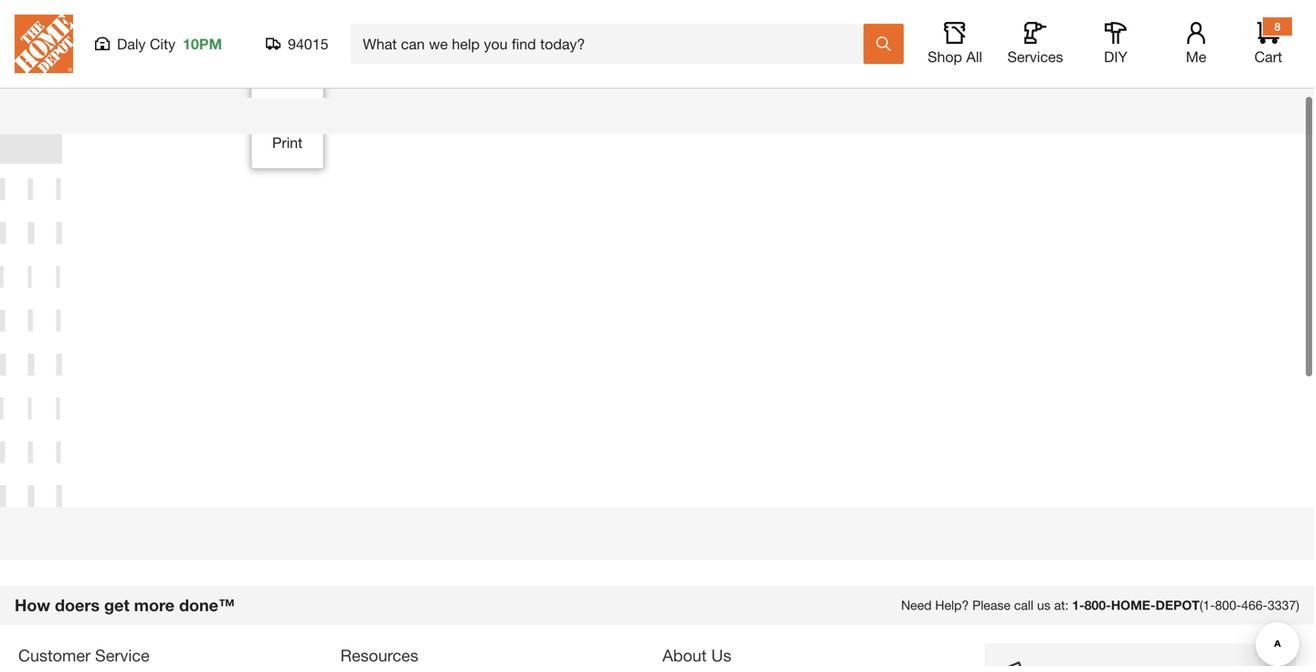 Task type: vqa. For each thing, say whether or not it's contained in the screenshot.
Cart
yes



Task type: describe. For each thing, give the bounding box(es) containing it.
us
[[1038, 598, 1051, 613]]

how
[[15, 596, 50, 615]]

city
[[150, 35, 176, 53]]

service
[[95, 646, 150, 666]]

call
[[1015, 598, 1034, 613]]

cart 8
[[1255, 20, 1283, 65]]

What can we help you find today? search field
[[363, 25, 863, 63]]

shop
[[928, 48, 963, 65]]

2 800- from the left
[[1216, 598, 1242, 613]]

print button
[[258, 101, 317, 154]]

get
[[104, 596, 130, 615]]

resources
[[341, 646, 419, 666]]

need help? please call us at: 1-800-home-depot (1-800-466-3337)
[[902, 598, 1300, 613]]

me
[[1187, 48, 1207, 65]]

10pm
[[183, 35, 222, 53]]

about us
[[663, 646, 732, 666]]

3337)
[[1269, 598, 1300, 613]]

need
[[902, 598, 932, 613]]

shop all
[[928, 48, 983, 65]]

print
[[272, 134, 303, 151]]

doers
[[55, 596, 100, 615]]

customer service
[[18, 646, 150, 666]]

cart
[[1255, 48, 1283, 65]]



Task type: locate. For each thing, give the bounding box(es) containing it.
home-
[[1112, 598, 1156, 613]]

me button
[[1168, 22, 1226, 66]]

please
[[973, 598, 1011, 613]]

1 800- from the left
[[1085, 598, 1112, 613]]

how doers get more done™
[[15, 596, 235, 615]]

services button
[[1007, 22, 1065, 66]]

shop all button
[[926, 22, 985, 66]]

diy
[[1105, 48, 1128, 65]]

(1-
[[1200, 598, 1216, 613]]

about
[[663, 646, 707, 666]]

done™
[[179, 596, 235, 615]]

94015 button
[[266, 35, 329, 53]]

800- right at:
[[1085, 598, 1112, 613]]

daly
[[117, 35, 146, 53]]

466-
[[1242, 598, 1269, 613]]

the home depot logo image
[[15, 15, 73, 73]]

at:
[[1055, 598, 1069, 613]]

1-
[[1073, 598, 1085, 613]]

94015
[[288, 35, 329, 53]]

help?
[[936, 598, 970, 613]]

diy button
[[1087, 22, 1146, 66]]

800-
[[1085, 598, 1112, 613], [1216, 598, 1242, 613]]

depot
[[1156, 598, 1200, 613]]

0 horizontal spatial 800-
[[1085, 598, 1112, 613]]

all
[[967, 48, 983, 65]]

1 horizontal spatial 800-
[[1216, 598, 1242, 613]]

daly city 10pm
[[117, 35, 222, 53]]

8
[[1275, 20, 1281, 33]]

more
[[134, 596, 175, 615]]

customer
[[18, 646, 91, 666]]

us
[[712, 646, 732, 666]]

services
[[1008, 48, 1064, 65]]

800- right the depot
[[1216, 598, 1242, 613]]



